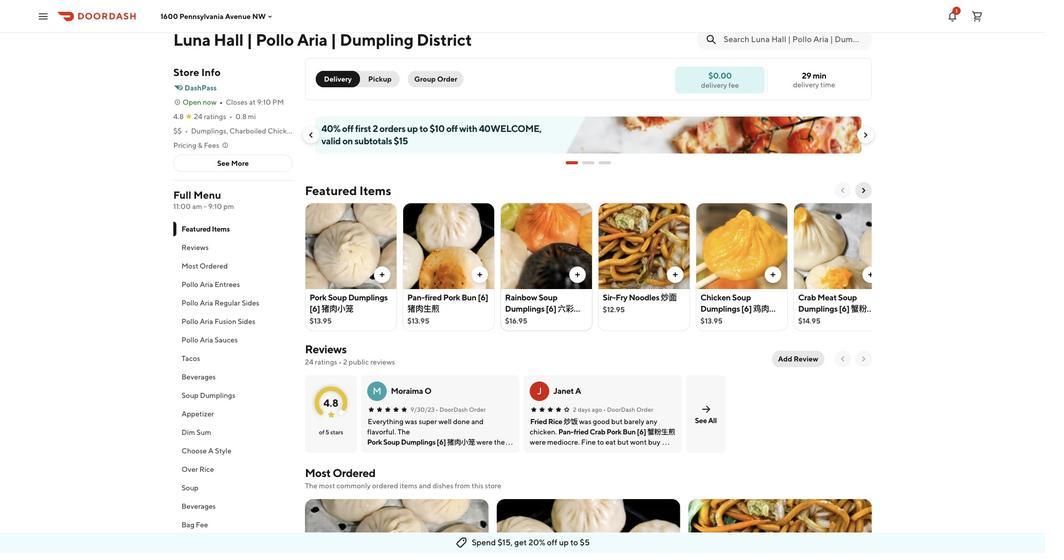 Task type: locate. For each thing, give the bounding box(es) containing it.
0.8
[[235, 113, 247, 121]]

0 items, open order cart image
[[971, 10, 983, 22]]

up left $5
[[559, 538, 569, 548]]

reviews down pork soup dumplings [6] 猪肉小笼 $13.95
[[305, 343, 347, 356]]

aria
[[297, 30, 328, 49], [200, 281, 213, 289], [200, 299, 213, 308], [200, 318, 213, 326], [200, 336, 213, 345]]

add item to cart image up 蟹粉小 on the bottom right
[[867, 271, 875, 279]]

$15,
[[498, 538, 513, 548]]

aria for fusion
[[200, 318, 213, 326]]

0 vertical spatial featured
[[305, 184, 357, 198]]

previous button of carousel image
[[307, 131, 315, 139]]

1 vertical spatial 4.8
[[323, 397, 339, 409]]

crab left 'meat'
[[798, 293, 816, 303]]

1 horizontal spatial see
[[695, 417, 707, 425]]

1 add item to cart image from the left
[[378, 271, 386, 279]]

pan- inside fried rice 炒饭 pan-fried crab pork bun [6]  蟹粉生煎
[[558, 428, 574, 437]]

dumplings inside crab meat soup dumplings [6] 蟹粉小 笼
[[798, 304, 838, 314]]

pork inside fried rice 炒饭 pan-fried crab pork bun [6]  蟹粉生煎
[[607, 428, 621, 437]]

猪肉小笼 for pork soup dumplings [6] 猪肉小笼 $13.95
[[321, 304, 353, 314]]

featured items down -
[[182, 225, 230, 234]]

up
[[407, 123, 418, 134], [559, 538, 569, 548]]

beverages for second beverages button from the bottom
[[182, 373, 216, 382]]

choose a style
[[182, 447, 231, 456]]

1 horizontal spatial 4.8
[[323, 397, 339, 409]]

| right hall
[[247, 30, 253, 49]]

2 horizontal spatial $13.95
[[701, 317, 723, 326]]

1 vertical spatial 9:10
[[208, 203, 222, 211]]

[6] inside the chicken soup dumplings [6]  鸡肉小 笼
[[741, 304, 752, 314]]

sides inside the pollo aria regular sides button
[[242, 299, 259, 308]]

ordered inside most ordered the most commonly ordered items and dishes from this store
[[333, 467, 375, 480]]

0 horizontal spatial 9:10
[[208, 203, 222, 211]]

2 vertical spatial 2
[[573, 406, 576, 414]]

1 vertical spatial sides
[[238, 318, 255, 326]]

regular
[[215, 299, 240, 308]]

0 vertical spatial most
[[182, 262, 198, 271]]

4 add item to cart image from the left
[[769, 271, 777, 279]]

up inside 40% off first 2 orders up to $10 off with 40welcome, valid on subtotals $15
[[407, 123, 418, 134]]

pollo
[[256, 30, 294, 49], [182, 281, 198, 289], [182, 299, 198, 308], [182, 318, 198, 326], [182, 336, 198, 345]]

delivery down $0.00
[[701, 81, 727, 89]]

sir-fry noodles 炒面 image
[[599, 203, 690, 290], [688, 500, 872, 554]]

0 horizontal spatial |
[[247, 30, 253, 49]]

off right $10 at left
[[446, 123, 458, 134]]

pollo aria fusion sides
[[182, 318, 255, 326]]

ordered
[[372, 482, 398, 491]]

ordered up the commonly
[[333, 467, 375, 480]]

1 vertical spatial beverages
[[182, 503, 216, 511]]

off up on
[[342, 123, 354, 134]]

aria for entrees
[[200, 281, 213, 289]]

Delivery radio
[[316, 71, 360, 87]]

0 vertical spatial 2
[[373, 123, 378, 134]]

1 horizontal spatial order
[[469, 406, 486, 414]]

1 horizontal spatial $13.95
[[407, 317, 429, 326]]

0 vertical spatial beverages
[[182, 373, 216, 382]]

1 vertical spatial featured
[[182, 225, 211, 234]]

1 | from the left
[[247, 30, 253, 49]]

store
[[173, 66, 199, 78]]

0 vertical spatial ordered
[[200, 262, 228, 271]]

0 horizontal spatial up
[[407, 123, 418, 134]]

ordered inside button
[[200, 262, 228, 271]]

bun right 'fired'
[[462, 293, 476, 303]]

笼 for rainbow soup dumplings [6] 六彩小 笼
[[505, 316, 513, 326]]

dumplings for chicken soup dumplings [6]  鸡肉小 笼
[[701, 304, 740, 314]]

add item to cart image for rainbow soup dumplings [6] 六彩小 笼
[[573, 271, 582, 279]]

1 vertical spatial crab
[[590, 428, 605, 437]]

2 add item to cart image from the left
[[476, 271, 484, 279]]

featured
[[305, 184, 357, 198], [182, 225, 211, 234]]

• left public
[[339, 358, 342, 367]]

9:10 right at at the top of page
[[257, 98, 271, 106]]

beverages button up soup dumplings
[[173, 368, 293, 387]]

1 vertical spatial bun
[[623, 428, 636, 437]]

$16.95
[[505, 317, 527, 326]]

add item to cart image
[[671, 271, 679, 279], [867, 271, 875, 279]]

aria for regular
[[200, 299, 213, 308]]

add item to cart image up the 'pan-fired pork bun [6] 猪肉生煎 $13.95'
[[476, 271, 484, 279]]

pan-fried crab pork bun [6]  蟹粉生煎 button
[[558, 427, 675, 438]]

a for choose
[[208, 447, 213, 456]]

pan- down 炒饭
[[558, 428, 574, 437]]

group
[[414, 75, 436, 83]]

0 vertical spatial see
[[217, 159, 230, 168]]

most up pollo aria entrees
[[182, 262, 198, 271]]

soup inside rainbow soup dumplings [6] 六彩小 笼
[[539, 293, 557, 303]]

chicken soup dumplings [6]  鸡肉小笼 image
[[696, 203, 787, 290]]

0 horizontal spatial pan-fired pork bun [6] 猪肉生煎 image
[[403, 203, 494, 290]]

1 horizontal spatial bun
[[623, 428, 636, 437]]

items up reviews button
[[212, 225, 230, 234]]

add item to cart image up 鸡肉小
[[769, 271, 777, 279]]

dumplings for pork soup dumplings [6] 猪肉小笼
[[401, 439, 436, 447]]

pricing & fees
[[173, 141, 219, 150]]

笼 inside crab meat soup dumplings [6] 蟹粉小 笼
[[798, 316, 806, 326]]

rice for over
[[199, 466, 214, 474]]

most up the
[[305, 467, 331, 480]]

1 horizontal spatial 2
[[373, 123, 378, 134]]

• right ago
[[603, 406, 606, 414]]

$$
[[173, 127, 182, 135]]

0 vertical spatial pan-
[[407, 293, 425, 303]]

2 笼 from the left
[[701, 316, 709, 326]]

pan- up "猪肉生煎"
[[407, 293, 425, 303]]

delivery
[[324, 75, 352, 83]]

dumplings,
[[191, 127, 228, 135]]

beverages down tacos
[[182, 373, 216, 382]]

笼 inside rainbow soup dumplings [6] 六彩小 笼
[[505, 316, 513, 326]]

0 horizontal spatial add item to cart image
[[671, 271, 679, 279]]

beverages up fee
[[182, 503, 216, 511]]

reviews
[[182, 244, 209, 252], [305, 343, 347, 356]]

open now
[[183, 98, 217, 106]]

猪肉小笼 for pork soup dumplings [6] 猪肉小笼
[[447, 439, 475, 447]]

public
[[349, 358, 369, 367]]

pollo for pollo aria fusion sides
[[182, 318, 198, 326]]

1 vertical spatial pan-
[[558, 428, 574, 437]]

sides right "fusion"
[[238, 318, 255, 326]]

1 vertical spatial chicken
[[701, 293, 731, 303]]

1 horizontal spatial • doordash order
[[603, 406, 653, 414]]

j
[[537, 386, 542, 397]]

ratings inside reviews 24 ratings • 2 public reviews
[[315, 358, 337, 367]]

dim sum button
[[173, 424, 293, 442]]

0 vertical spatial 24
[[194, 113, 202, 121]]

doordash right 9/30/23
[[440, 406, 468, 414]]

items
[[359, 184, 391, 198], [212, 225, 230, 234]]

entrees
[[215, 281, 240, 289]]

0 horizontal spatial 4.8
[[173, 113, 184, 121]]

crab right fried
[[590, 428, 605, 437]]

min
[[813, 71, 826, 81]]

ratings down now
[[204, 113, 226, 121]]

sides inside pollo aria fusion sides button
[[238, 318, 255, 326]]

add item to cart image up pork soup dumplings [6] 猪肉小笼 $13.95
[[378, 271, 386, 279]]

24 inside reviews 24 ratings • 2 public reviews
[[305, 358, 313, 367]]

1 horizontal spatial up
[[559, 538, 569, 548]]

all
[[708, 417, 717, 425]]

to left $10 at left
[[419, 123, 428, 134]]

1 • doordash order from the left
[[436, 406, 486, 414]]

[6] left 蟹粉生煎
[[637, 428, 646, 437]]

0 horizontal spatial delivery
[[701, 81, 727, 89]]

• doordash order right 9/30/23
[[436, 406, 486, 414]]

choose a style button
[[173, 442, 293, 461]]

reviews inside button
[[182, 244, 209, 252]]

1 horizontal spatial delivery
[[793, 81, 819, 89]]

chicken down pm
[[268, 127, 295, 135]]

previous image
[[839, 355, 847, 364]]

[6] left 鸡肉小
[[741, 304, 752, 314]]

0 horizontal spatial 24
[[194, 113, 202, 121]]

笼 for chicken soup dumplings [6]  鸡肉小 笼
[[701, 316, 709, 326]]

tacos
[[182, 355, 200, 363]]

2 delivery from the left
[[701, 81, 727, 89]]

aria up pollo aria sauces
[[200, 318, 213, 326]]

bun inside the 'pan-fired pork bun [6] 猪肉生煎 $13.95'
[[462, 293, 476, 303]]

pollo for pollo aria entrees
[[182, 281, 198, 289]]

sum
[[196, 429, 211, 437]]

40welcome,
[[479, 123, 542, 134]]

a right janet
[[575, 387, 581, 397]]

Pickup radio
[[354, 71, 400, 87]]

items down 'subtotals'
[[359, 184, 391, 198]]

doordash up pan-fried crab pork bun [6]  蟹粉生煎 button on the right of the page
[[607, 406, 635, 414]]

0 vertical spatial beverages button
[[173, 368, 293, 387]]

featured down am
[[182, 225, 211, 234]]

add item to cart image for sir-fry noodles 炒面
[[671, 271, 679, 279]]

moraima
[[391, 387, 423, 397]]

fried rice 炒饭 pan-fried crab pork bun [6]  蟹粉生煎
[[530, 418, 675, 437]]

1 vertical spatial a
[[208, 447, 213, 456]]

4.8 up $$ at the left of the page
[[173, 113, 184, 121]]

most inside most ordered button
[[182, 262, 198, 271]]

0 vertical spatial 9:10
[[257, 98, 271, 106]]

笼 inside the chicken soup dumplings [6]  鸡肉小 笼
[[701, 316, 709, 326]]

pork soup dumplings [6] 猪肉小笼 image
[[306, 203, 397, 290], [305, 500, 488, 554]]

猪肉小笼 up from
[[447, 439, 475, 447]]

dumplings for pork soup dumplings [6] 猪肉小笼 $13.95
[[348, 293, 388, 303]]

猪肉小笼 inside button
[[447, 439, 475, 447]]

1 vertical spatial pan-fired pork bun [6] 猪肉生煎 image
[[497, 500, 680, 554]]

2 horizontal spatial 笼
[[798, 316, 806, 326]]

1 horizontal spatial most
[[305, 467, 331, 480]]

$12.95
[[603, 306, 625, 314]]

see inside button
[[217, 159, 230, 168]]

0 horizontal spatial see
[[217, 159, 230, 168]]

0 horizontal spatial ordered
[[200, 262, 228, 271]]

beverages button up fee
[[173, 498, 293, 516]]

add item to cart image up 炒面
[[671, 271, 679, 279]]

order for j
[[637, 406, 653, 414]]

2 horizontal spatial off
[[547, 538, 557, 548]]

pork inside pork soup dumplings [6] 猪肉小笼 $13.95
[[310, 293, 327, 303]]

aria left sauces
[[200, 336, 213, 345]]

time
[[820, 81, 835, 89]]

see for see more
[[217, 159, 230, 168]]

2 • doordash order from the left
[[603, 406, 653, 414]]

0 vertical spatial up
[[407, 123, 418, 134]]

open
[[183, 98, 201, 106]]

most
[[319, 482, 335, 491]]

this
[[472, 482, 483, 491]]

[6] left 蟹粉小 on the bottom right
[[839, 304, 849, 314]]

1 horizontal spatial to
[[570, 538, 578, 548]]

aria down most ordered
[[200, 281, 213, 289]]

bun inside fried rice 炒饭 pan-fried crab pork bun [6]  蟹粉生煎
[[623, 428, 636, 437]]

0 horizontal spatial • doordash order
[[436, 406, 486, 414]]

style
[[215, 447, 231, 456]]

subtotals
[[354, 136, 392, 147]]

1 beverages button from the top
[[173, 368, 293, 387]]

a left style
[[208, 447, 213, 456]]

1 horizontal spatial chicken
[[701, 293, 731, 303]]

dumplings inside rainbow soup dumplings [6] 六彩小 笼
[[505, 304, 545, 314]]

• doordash order up pan-fried crab pork bun [6]  蟹粉生煎 button on the right of the page
[[603, 406, 653, 414]]

24 down reviews 'link'
[[305, 358, 313, 367]]

store
[[485, 482, 501, 491]]

3 笼 from the left
[[798, 316, 806, 326]]

crab inside fried rice 炒饭 pan-fried crab pork bun [6]  蟹粉生煎
[[590, 428, 605, 437]]

0 horizontal spatial ratings
[[204, 113, 226, 121]]

chicken soup dumplings [6]  鸡肉小 笼
[[701, 293, 777, 326]]

to for $10
[[419, 123, 428, 134]]

to
[[419, 123, 428, 134], [570, 538, 578, 548]]

1 beverages from the top
[[182, 373, 216, 382]]

add review button
[[772, 351, 824, 368]]

featured down valid
[[305, 184, 357, 198]]

to inside 40% off first 2 orders up to $10 off with 40welcome, valid on subtotals $15
[[419, 123, 428, 134]]

sides for pollo aria regular sides
[[242, 299, 259, 308]]

0 horizontal spatial order
[[437, 75, 457, 83]]

1 vertical spatial featured items
[[182, 225, 230, 234]]

see
[[217, 159, 230, 168], [695, 417, 707, 425]]

0 horizontal spatial pan-
[[407, 293, 425, 303]]

add item to cart image
[[378, 271, 386, 279], [476, 271, 484, 279], [573, 271, 582, 279], [769, 271, 777, 279]]

0 horizontal spatial reviews
[[182, 244, 209, 252]]

ratings down reviews 'link'
[[315, 358, 337, 367]]

see left all
[[695, 417, 707, 425]]

off right 20%
[[547, 538, 557, 548]]

[6] up dishes
[[437, 439, 446, 447]]

1 vertical spatial reviews
[[305, 343, 347, 356]]

fried rice 炒饭 button
[[530, 417, 578, 427]]

0 horizontal spatial $13.95
[[310, 317, 332, 326]]

luna
[[173, 30, 211, 49]]

pollo aria entrees
[[182, 281, 240, 289]]

menu
[[193, 189, 221, 201]]

reviews up most ordered
[[182, 244, 209, 252]]

dumplings inside the chicken soup dumplings [6]  鸡肉小 笼
[[701, 304, 740, 314]]

featured items down on
[[305, 184, 391, 198]]

next button of carousel image
[[859, 187, 868, 195]]

pan-fired pork bun [6] 猪肉生煎 image
[[403, 203, 494, 290], [497, 500, 680, 554]]

rice inside fried rice 炒饭 pan-fried crab pork bun [6]  蟹粉生煎
[[548, 418, 562, 426]]

0 horizontal spatial featured
[[182, 225, 211, 234]]

add item to cart image for chicken soup dumplings [6]  鸡肉小 笼
[[769, 271, 777, 279]]

chicken right 炒面
[[701, 293, 731, 303]]

soup inside crab meat soup dumplings [6] 蟹粉小 笼
[[838, 293, 857, 303]]

a inside button
[[208, 447, 213, 456]]

[6]
[[478, 293, 488, 303], [310, 304, 320, 314], [546, 304, 556, 314], [741, 304, 752, 314], [839, 304, 849, 314], [637, 428, 646, 437], [437, 439, 446, 447]]

1 horizontal spatial ratings
[[315, 358, 337, 367]]

delivery
[[793, 81, 819, 89], [701, 81, 727, 89]]

• right 9/30/23
[[436, 406, 438, 414]]

pickup
[[368, 75, 392, 83]]

pan- inside the 'pan-fired pork bun [6] 猪肉生煎 $13.95'
[[407, 293, 425, 303]]

reviews
[[370, 358, 395, 367]]

pollo down nw
[[256, 30, 294, 49]]

to left $5
[[570, 538, 578, 548]]

pollo up pollo aria sauces
[[182, 318, 198, 326]]

0 vertical spatial rice
[[548, 418, 562, 426]]

rice inside button
[[199, 466, 214, 474]]

rice for fried
[[548, 418, 562, 426]]

[6] up reviews 'link'
[[310, 304, 320, 314]]

2 right first
[[373, 123, 378, 134]]

1 vertical spatial 24
[[305, 358, 313, 367]]

9/30/23
[[410, 406, 435, 414]]

reviews for reviews
[[182, 244, 209, 252]]

sides right regular
[[242, 299, 259, 308]]

items inside heading
[[359, 184, 391, 198]]

0 horizontal spatial a
[[208, 447, 213, 456]]

noodles
[[629, 293, 659, 303]]

1 horizontal spatial doordash
[[607, 406, 635, 414]]

1 horizontal spatial featured
[[305, 184, 357, 198]]

1 delivery from the left
[[793, 81, 819, 89]]

0 horizontal spatial chicken
[[268, 127, 295, 135]]

rice right over
[[199, 466, 214, 474]]

pork soup dumplings [6] 猪肉小笼 $13.95
[[310, 293, 388, 326]]

ordered up pollo aria entrees
[[200, 262, 228, 271]]

1 add item to cart image from the left
[[671, 271, 679, 279]]

1 horizontal spatial 9:10
[[257, 98, 271, 106]]

up up "$15"
[[407, 123, 418, 134]]

add item to cart image up 六彩小
[[573, 271, 582, 279]]

1 horizontal spatial |
[[331, 30, 337, 49]]

dumplings
[[348, 293, 388, 303], [505, 304, 545, 314], [701, 304, 740, 314], [798, 304, 838, 314], [200, 392, 235, 400], [401, 439, 436, 447]]

1600 pennsylvania avenue nw button
[[160, 12, 274, 20]]

24 down open now
[[194, 113, 202, 121]]

猪肉小笼 up reviews 'link'
[[321, 304, 353, 314]]

see all link
[[686, 376, 726, 454]]

days
[[578, 406, 591, 414]]

full menu 11:00 am - 9:10 pm
[[173, 189, 234, 211]]

3 add item to cart image from the left
[[573, 271, 582, 279]]

dim
[[182, 429, 195, 437]]

1 horizontal spatial a
[[575, 387, 581, 397]]

9:10 right -
[[208, 203, 222, 211]]

2 left days
[[573, 406, 576, 414]]

2 horizontal spatial 2
[[573, 406, 576, 414]]

most
[[182, 262, 198, 271], [305, 467, 331, 480]]

1 vertical spatial ordered
[[333, 467, 375, 480]]

delivery left time
[[793, 81, 819, 89]]

2 doordash from the left
[[607, 406, 635, 414]]

0 vertical spatial sides
[[242, 299, 259, 308]]

previous button of carousel image
[[839, 187, 847, 195]]

0 horizontal spatial 笼
[[505, 316, 513, 326]]

0 horizontal spatial 2
[[343, 358, 347, 367]]

bun left 蟹粉生煎
[[623, 428, 636, 437]]

猪肉小笼 inside pork soup dumplings [6] 猪肉小笼 $13.95
[[321, 304, 353, 314]]

[6] inside fried rice 炒饭 pan-fried crab pork bun [6]  蟹粉生煎
[[637, 428, 646, 437]]

0 horizontal spatial items
[[212, 225, 230, 234]]

aria down pollo aria entrees
[[200, 299, 213, 308]]

open menu image
[[37, 10, 49, 22]]

valid
[[321, 136, 341, 147]]

pricing & fees button
[[173, 140, 230, 151]]

1 horizontal spatial add item to cart image
[[867, 271, 875, 279]]

1 vertical spatial up
[[559, 538, 569, 548]]

1 vertical spatial ratings
[[315, 358, 337, 367]]

1 horizontal spatial 猪肉小笼
[[447, 439, 475, 447]]

2 beverages from the top
[[182, 503, 216, 511]]

beverages
[[182, 373, 216, 382], [182, 503, 216, 511]]

2 $13.95 from the left
[[407, 317, 429, 326]]

soup inside pork soup dumplings [6] 猪肉小笼 $13.95
[[328, 293, 347, 303]]

add item to cart image for pork soup dumplings [6] 猪肉小笼
[[378, 271, 386, 279]]

[6] left rainbow
[[478, 293, 488, 303]]

$13.95 inside pork soup dumplings [6] 猪肉小笼 $13.95
[[310, 317, 332, 326]]

0 vertical spatial featured items
[[305, 184, 391, 198]]

add item to cart image for pan-fired pork bun [6] 猪肉生煎
[[476, 271, 484, 279]]

0 horizontal spatial featured items
[[182, 225, 230, 234]]

Item Search search field
[[724, 34, 864, 45]]

1 vertical spatial to
[[570, 538, 578, 548]]

rainbow soup dumplings [6] 六彩小 笼
[[505, 293, 582, 326]]

up for orders
[[407, 123, 418, 134]]

1 vertical spatial sir-fry noodles 炒面 image
[[688, 500, 872, 554]]

avenue
[[225, 12, 251, 20]]

0 horizontal spatial doordash
[[440, 406, 468, 414]]

1 horizontal spatial items
[[359, 184, 391, 198]]

hall
[[214, 30, 243, 49]]

1 vertical spatial items
[[212, 225, 230, 234]]

| up delivery option
[[331, 30, 337, 49]]

aria up delivery option
[[297, 30, 328, 49]]

commonly
[[336, 482, 371, 491]]

1 doordash from the left
[[440, 406, 468, 414]]

40% off first 2 orders up to $10 off with 40welcome, valid on subtotals $15
[[321, 123, 542, 147]]

1 horizontal spatial 24
[[305, 358, 313, 367]]

rice left 炒饭
[[548, 418, 562, 426]]

moraima o
[[391, 387, 431, 397]]

sir-
[[603, 293, 616, 303]]

0 vertical spatial a
[[575, 387, 581, 397]]

pollo up tacos
[[182, 336, 198, 345]]

stars
[[330, 429, 343, 437]]

pork inside button
[[367, 439, 382, 447]]

$14.95
[[798, 317, 821, 326]]

2 inside reviews 24 ratings • 2 public reviews
[[343, 358, 347, 367]]

2 add item to cart image from the left
[[867, 271, 875, 279]]

$13.95 inside the 'pan-fired pork bun [6] 猪肉生煎 $13.95'
[[407, 317, 429, 326]]

0 horizontal spatial bun
[[462, 293, 476, 303]]

1 笼 from the left
[[505, 316, 513, 326]]

closes
[[226, 98, 248, 106]]

janet
[[553, 387, 574, 397]]

pollo down most ordered
[[182, 281, 198, 289]]

1 $13.95 from the left
[[310, 317, 332, 326]]

pollo down pollo aria entrees
[[182, 299, 198, 308]]

pollo for pollo aria regular sides
[[182, 299, 198, 308]]

most inside most ordered the most commonly ordered items and dishes from this store
[[305, 467, 331, 480]]

0 vertical spatial chicken
[[268, 127, 295, 135]]

dumplings inside pork soup dumplings [6] 猪肉小笼 $13.95
[[348, 293, 388, 303]]

see left the "more"
[[217, 159, 230, 168]]

0 horizontal spatial rice
[[199, 466, 214, 474]]

1 horizontal spatial rice
[[548, 418, 562, 426]]

猪肉小笼
[[321, 304, 353, 314], [447, 439, 475, 447]]

2 left public
[[343, 358, 347, 367]]

reviews inside reviews 24 ratings • 2 public reviews
[[305, 343, 347, 356]]

[6] left 六彩小
[[546, 304, 556, 314]]

$5
[[580, 538, 590, 548]]

4.8 up "of 5 stars"
[[323, 397, 339, 409]]

0 vertical spatial crab
[[798, 293, 816, 303]]

0 horizontal spatial to
[[419, 123, 428, 134]]

notification bell image
[[946, 10, 959, 22]]

3 $13.95 from the left
[[701, 317, 723, 326]]



Task type: vqa. For each thing, say whether or not it's contained in the screenshot.
THIS
yes



Task type: describe. For each thing, give the bounding box(es) containing it.
full
[[173, 189, 191, 201]]

delivery inside 29 min delivery time
[[793, 81, 819, 89]]

2 | from the left
[[331, 30, 337, 49]]

2 inside 40% off first 2 orders up to $10 off with 40welcome, valid on subtotals $15
[[373, 123, 378, 134]]

dumplings for rainbow soup dumplings [6] 六彩小 笼
[[505, 304, 545, 314]]

aria for sauces
[[200, 336, 213, 345]]

dim sum
[[182, 429, 211, 437]]

bag fee button
[[173, 516, 293, 535]]

29 min delivery time
[[793, 71, 835, 89]]

0 horizontal spatial off
[[342, 123, 354, 134]]

o
[[425, 387, 431, 397]]

review
[[794, 355, 818, 364]]

fired
[[425, 293, 442, 303]]

now
[[203, 98, 217, 106]]

2 days ago
[[573, 406, 602, 414]]

more
[[231, 159, 249, 168]]

蟹粉生煎
[[647, 428, 675, 437]]

ago
[[592, 406, 602, 414]]

1 vertical spatial pork soup dumplings [6] 猪肉小笼 image
[[305, 500, 488, 554]]

dishes
[[433, 482, 453, 491]]

see for see all
[[695, 417, 707, 425]]

to for $5
[[570, 538, 578, 548]]

select promotional banner element
[[566, 154, 611, 172]]

pollo aria sauces
[[182, 336, 238, 345]]

鸡肉小
[[753, 304, 777, 314]]

• inside reviews 24 ratings • 2 public reviews
[[339, 358, 342, 367]]

pollo aria regular sides
[[182, 299, 259, 308]]

5
[[325, 429, 329, 437]]

spend
[[472, 538, 496, 548]]

m
[[373, 386, 381, 397]]

nw
[[252, 12, 266, 20]]

rainbow
[[505, 293, 537, 303]]

1 horizontal spatial off
[[446, 123, 458, 134]]

ordered for most ordered the most commonly ordered items and dishes from this store
[[333, 467, 375, 480]]

9:10 inside the full menu 11:00 am - 9:10 pm
[[208, 203, 222, 211]]

[6] inside the 'pan-fired pork bun [6] 猪肉生煎 $13.95'
[[478, 293, 488, 303]]

luna hall | pollo aria | dumpling district
[[173, 30, 472, 49]]

0 vertical spatial pan-fired pork bun [6] 猪肉生煎 image
[[403, 203, 494, 290]]

pollo for pollo aria sauces
[[182, 336, 198, 345]]

crab inside crab meat soup dumplings [6] 蟹粉小 笼
[[798, 293, 816, 303]]

猪肉生煎
[[407, 304, 439, 314]]

featured items heading
[[305, 183, 391, 199]]

delivery inside $0.00 delivery fee
[[701, 81, 727, 89]]

choose
[[182, 447, 207, 456]]

up for off
[[559, 538, 569, 548]]

over
[[182, 466, 198, 474]]

featured inside heading
[[305, 184, 357, 198]]

a for janet
[[575, 387, 581, 397]]

see more button
[[174, 155, 292, 172]]

• right now
[[220, 98, 223, 106]]

ordered for most ordered
[[200, 262, 228, 271]]

炒饭
[[564, 418, 578, 426]]

see more
[[217, 159, 249, 168]]

get
[[514, 538, 527, 548]]

2 beverages button from the top
[[173, 498, 293, 516]]

crab meat soup dumplings [6] 蟹粉小笼 image
[[794, 203, 885, 290]]

over rice
[[182, 466, 214, 474]]

beverages for first beverages button from the bottom
[[182, 503, 216, 511]]

doordash for m
[[440, 406, 468, 414]]

pollo aria fusion sides button
[[173, 313, 293, 331]]

• right $$ at the left of the page
[[185, 127, 188, 135]]

store info
[[173, 66, 221, 78]]

add
[[778, 355, 792, 364]]

on
[[342, 136, 353, 147]]

soup inside the chicken soup dumplings [6]  鸡肉小 笼
[[732, 293, 751, 303]]

[6] inside crab meat soup dumplings [6] 蟹粉小 笼
[[839, 304, 849, 314]]

[6] inside pork soup dumplings [6] 猪肉小笼 $13.95
[[310, 304, 320, 314]]

of 5 stars
[[319, 429, 343, 437]]

$$ • dumplings, charboiled chicken
[[173, 127, 295, 135]]

fee
[[196, 522, 208, 530]]

orders
[[379, 123, 405, 134]]

1 horizontal spatial featured items
[[305, 184, 391, 198]]

chicken inside the chicken soup dumplings [6]  鸡肉小 笼
[[701, 293, 731, 303]]

$0.00 delivery fee
[[701, 71, 739, 89]]

next button of carousel image
[[861, 131, 870, 139]]

pm
[[224, 203, 234, 211]]

with
[[459, 123, 477, 134]]

charboiled
[[230, 127, 266, 135]]

soup dumplings
[[182, 392, 235, 400]]

most for most ordered the most commonly ordered items and dishes from this store
[[305, 467, 331, 480]]

the
[[305, 482, 317, 491]]

24 ratings •
[[194, 113, 232, 121]]

0 vertical spatial 4.8
[[173, 113, 184, 121]]

soup dumplings button
[[173, 387, 293, 405]]

reviews button
[[173, 239, 293, 257]]

info
[[201, 66, 221, 78]]

fees
[[204, 141, 219, 150]]

pollo aria entrees button
[[173, 276, 293, 294]]

order for m
[[469, 406, 486, 414]]

pork inside the 'pan-fired pork bun [6] 猪肉生煎 $13.95'
[[443, 293, 460, 303]]

40%
[[321, 123, 340, 134]]

sides for pollo aria fusion sides
[[238, 318, 255, 326]]

sir-fry noodles 炒面 $12.95
[[603, 293, 677, 314]]

next image
[[859, 355, 868, 364]]

add item to cart image for crab meat soup dumplings [6] 蟹粉小 笼
[[867, 271, 875, 279]]

district
[[417, 30, 472, 49]]

fee
[[729, 81, 739, 89]]

1600 pennsylvania avenue nw
[[160, 12, 266, 20]]

order methods option group
[[316, 71, 400, 87]]

&
[[198, 141, 202, 150]]

tacos button
[[173, 350, 293, 368]]

$10
[[430, 123, 445, 134]]

items
[[400, 482, 417, 491]]

pm
[[272, 98, 284, 106]]

• doordash order for j
[[603, 406, 653, 414]]

[6] inside rainbow soup dumplings [6] 六彩小 笼
[[546, 304, 556, 314]]

1600
[[160, 12, 178, 20]]

mi
[[248, 113, 256, 121]]

0 vertical spatial pork soup dumplings [6] 猪肉小笼 image
[[306, 203, 397, 290]]

over rice button
[[173, 461, 293, 479]]

• left "0.8"
[[229, 113, 232, 121]]

most ordered the most commonly ordered items and dishes from this store
[[305, 467, 501, 491]]

doordash for j
[[607, 406, 635, 414]]

order inside button
[[437, 75, 457, 83]]

[6] inside button
[[437, 439, 446, 447]]

pennsylvania
[[179, 12, 224, 20]]

most ordered button
[[173, 257, 293, 276]]

most for most ordered
[[182, 262, 198, 271]]

• doordash order for m
[[436, 406, 486, 414]]

reviews for reviews 24 ratings • 2 public reviews
[[305, 343, 347, 356]]

from
[[455, 482, 470, 491]]

20%
[[529, 538, 545, 548]]

and
[[419, 482, 431, 491]]

蟹粉小
[[851, 304, 875, 314]]

rainbow soup dumplings [6] 六彩小笼 image
[[501, 203, 592, 290]]

0 vertical spatial sir-fry noodles 炒面 image
[[599, 203, 690, 290]]

group order button
[[408, 71, 463, 87]]



